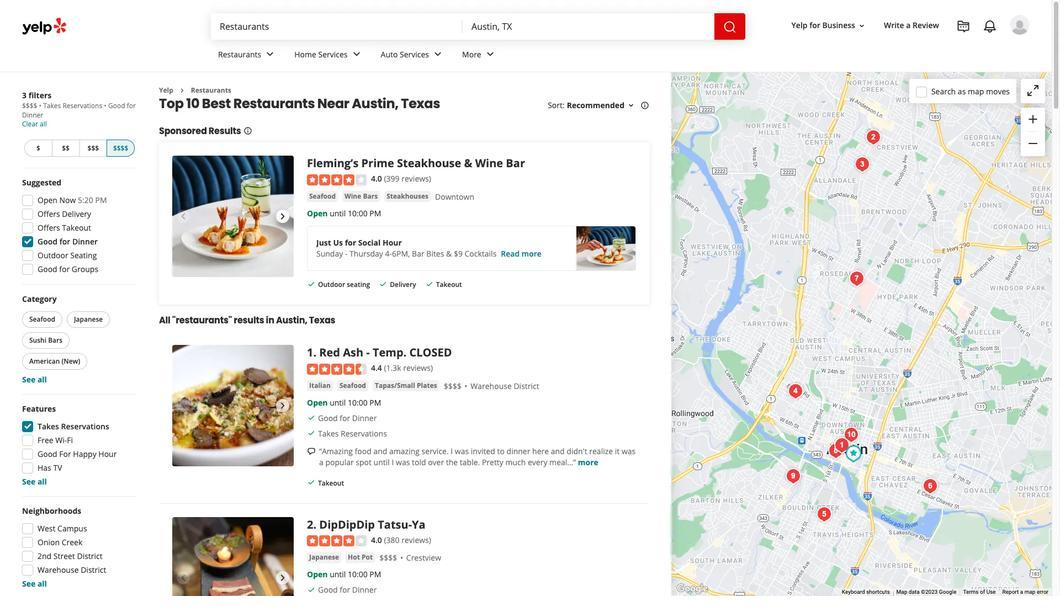 Task type: vqa. For each thing, say whether or not it's contained in the screenshot.
the bottommost Japanese
yes



Task type: locate. For each thing, give the bounding box(es) containing it.
1 vertical spatial seafood
[[29, 315, 55, 324]]

0 horizontal spatial map
[[968, 86, 985, 96]]

a right 'write'
[[907, 20, 911, 31]]

good down free
[[38, 449, 57, 460]]

terms
[[964, 589, 979, 596]]

pm down wine bars 'link'
[[370, 208, 381, 219]]

16 checkmark v2 image left outdoor seating
[[307, 280, 316, 289]]

search
[[932, 86, 956, 96]]

takes reservations up fi
[[38, 421, 109, 432]]

2 see from the top
[[22, 477, 36, 487]]

map for moves
[[968, 86, 985, 96]]

seafood link down fleming's
[[307, 191, 338, 202]]

0 horizontal spatial i
[[392, 457, 394, 468]]

4.4 (1.3k reviews)
[[371, 363, 433, 374]]

(399
[[384, 174, 400, 184]]

much
[[506, 457, 526, 468]]

a for write
[[907, 20, 911, 31]]

1 horizontal spatial -
[[366, 345, 370, 360]]

open up just
[[307, 208, 328, 219]]

japanese button up (new)
[[67, 312, 110, 328]]

and
[[374, 446, 387, 457], [551, 446, 565, 457]]

1 vertical spatial next image
[[276, 400, 289, 413]]

2 vertical spatial reviews)
[[402, 535, 431, 546]]

fleming's prime steakhouse & wine bar image
[[843, 443, 865, 465]]

1 horizontal spatial warehouse
[[471, 381, 512, 391]]

24 chevron down v2 image
[[264, 48, 277, 61], [350, 48, 363, 61], [484, 48, 497, 61]]

1 horizontal spatial hour
[[383, 237, 402, 248]]

2 horizontal spatial takeout
[[436, 280, 462, 289]]

$$$
[[88, 144, 99, 153]]

0 vertical spatial a
[[907, 20, 911, 31]]

. left 'dipdipdip'
[[313, 518, 317, 533]]

open now 5:20 pm
[[38, 195, 107, 205]]

1 horizontal spatial outdoor
[[318, 280, 345, 289]]

4 star rating image for 4.0 (380 reviews)
[[307, 536, 367, 547]]

creek
[[62, 537, 82, 548]]

to
[[497, 446, 505, 457]]

$$
[[62, 144, 70, 153]]

1 vertical spatial 10:00
[[348, 398, 368, 408]]

japanese left hot
[[309, 553, 339, 563]]

open for 4.0 (399 reviews)
[[307, 208, 328, 219]]

16 checkmark v2 image up 16 speech v2 image
[[307, 429, 316, 438]]

2 4.0 from the top
[[371, 535, 382, 546]]

$$$$ • takes reservations •
[[22, 101, 108, 110]]

all
[[40, 119, 47, 129], [38, 375, 47, 385], [38, 477, 47, 487], [38, 579, 47, 589]]

yelp for business button
[[788, 16, 871, 36]]

uchi image
[[782, 465, 805, 488]]

wine inside wine bars button
[[345, 192, 361, 201]]

hour inside just us for social hour sunday - thursday 4-6pm, bar bites & $9 cocktails read more
[[383, 237, 402, 248]]

services
[[318, 49, 348, 59], [400, 49, 429, 59]]

2 next image from the top
[[276, 400, 289, 413]]

was up "table."
[[455, 446, 469, 457]]

warehouse district
[[471, 381, 540, 391], [38, 565, 106, 576]]

0 horizontal spatial bars
[[48, 336, 62, 345]]

0 horizontal spatial outdoor
[[38, 250, 68, 261]]

$ button
[[24, 140, 52, 157]]

until right spot
[[374, 457, 390, 468]]

see all for takes
[[22, 477, 47, 487]]

hour up 4-
[[383, 237, 402, 248]]

american
[[29, 357, 60, 366]]

see for takes
[[22, 477, 36, 487]]

2 services from the left
[[400, 49, 429, 59]]

1 horizontal spatial &
[[464, 156, 473, 171]]

open down japanese link
[[307, 570, 328, 580]]

offers
[[38, 209, 60, 219], [38, 223, 60, 233]]

4 star rating image down 'dipdipdip'
[[307, 536, 367, 547]]

None field
[[220, 20, 454, 33], [472, 20, 706, 33]]

notifications image
[[984, 20, 997, 33]]

1 horizontal spatial takes reservations
[[318, 428, 387, 439]]

1 vertical spatial dipdipdip tatsu-ya image
[[172, 518, 294, 597]]

barley swine image
[[852, 153, 874, 175]]

. left red
[[313, 345, 317, 360]]

seafood button down category
[[22, 312, 62, 328]]

&
[[464, 156, 473, 171], [446, 248, 452, 259]]

16 checkmark v2 image down 'italian' link
[[307, 414, 316, 423]]

4 star rating image down fleming's
[[307, 174, 367, 186]]

16 info v2 image right results
[[243, 127, 252, 136]]

2 offers from the top
[[38, 223, 60, 233]]

1 horizontal spatial japanese
[[309, 553, 339, 563]]

austin,
[[352, 95, 399, 113], [276, 314, 307, 327]]

yelp
[[792, 20, 808, 31], [159, 86, 173, 95]]

2 24 chevron down v2 image from the left
[[350, 48, 363, 61]]

more
[[462, 49, 482, 59]]

4 star rating image
[[307, 174, 367, 186], [307, 536, 367, 547]]

16 checkmark v2 image down japanese link
[[307, 586, 316, 595]]

reviews) down "ya"
[[402, 535, 431, 546]]

yelp for yelp 'link'
[[159, 86, 173, 95]]

1 services from the left
[[318, 49, 348, 59]]

3 open until 10:00 pm from the top
[[307, 570, 381, 580]]

24 chevron down v2 image inside home services 'link'
[[350, 48, 363, 61]]

good for dinner
[[22, 101, 136, 120], [38, 236, 98, 247], [318, 413, 377, 423], [318, 585, 377, 596]]

- right sunday
[[345, 248, 348, 259]]

3 next image from the top
[[276, 572, 289, 585]]

24 chevron down v2 image for restaurants
[[264, 48, 277, 61]]

zoom in image
[[1027, 113, 1040, 126]]

the
[[446, 457, 458, 468]]

1 horizontal spatial 16 info v2 image
[[641, 101, 650, 110]]

2 4 star rating image from the top
[[307, 536, 367, 547]]

until down japanese link
[[330, 570, 346, 580]]

noah l. image
[[1010, 15, 1030, 35]]

bars inside button
[[363, 192, 378, 201]]

service.
[[422, 446, 449, 457]]

here
[[533, 446, 549, 457]]

1 horizontal spatial takeout
[[318, 479, 344, 488]]

of
[[981, 589, 986, 596]]

3 see all from the top
[[22, 579, 47, 589]]

2 horizontal spatial seafood
[[340, 381, 366, 390]]

1 vertical spatial 4.0
[[371, 535, 382, 546]]

1 horizontal spatial austin,
[[352, 95, 399, 113]]

3 see from the top
[[22, 579, 36, 589]]

for down offers takeout
[[59, 236, 70, 247]]

texas down auto services link in the left of the page
[[401, 95, 440, 113]]

red ash image
[[831, 434, 853, 457]]

1 offers from the top
[[38, 209, 60, 219]]

wine
[[475, 156, 503, 171], [345, 192, 361, 201]]

seafood button down fleming's
[[307, 191, 338, 202]]

0 horizontal spatial takeout
[[62, 223, 91, 233]]

red ash - temp. closed image
[[172, 345, 294, 467]]

2 see all button from the top
[[22, 477, 47, 487]]

16 checkmark v2 image
[[379, 280, 388, 289], [425, 280, 434, 289], [307, 479, 316, 487]]

takeout down offers delivery
[[62, 223, 91, 233]]

0 horizontal spatial delivery
[[62, 209, 91, 219]]

all down 2nd
[[38, 579, 47, 589]]

0 vertical spatial 4 star rating image
[[307, 174, 367, 186]]

pm
[[95, 195, 107, 205], [370, 208, 381, 219], [370, 398, 381, 408], [370, 570, 381, 580]]

0 vertical spatial slideshow element
[[172, 156, 294, 278]]

outdoor up good for groups
[[38, 250, 68, 261]]

it
[[615, 446, 620, 457]]

$$$$ right $$$
[[113, 144, 128, 153]]

fi
[[67, 435, 73, 446]]

1 horizontal spatial none field
[[472, 20, 706, 33]]

1 horizontal spatial 24 chevron down v2 image
[[350, 48, 363, 61]]

10:00 down hot pot button
[[348, 570, 368, 580]]

1 24 chevron down v2 image from the left
[[264, 48, 277, 61]]

$$$$ button
[[107, 140, 135, 157]]

pm down pot
[[370, 570, 381, 580]]

group containing features
[[19, 404, 137, 488]]

group containing category
[[20, 294, 137, 386]]

1 vertical spatial open until 10:00 pm
[[307, 398, 381, 408]]

see all down american
[[22, 375, 47, 385]]

open until 10:00 pm for red
[[307, 398, 381, 408]]

1 see all from the top
[[22, 375, 47, 385]]

seafood link down 4.4 star rating image
[[337, 380, 368, 391]]

i up the
[[451, 446, 453, 457]]

2 horizontal spatial 24 chevron down v2 image
[[484, 48, 497, 61]]

1 vertical spatial seafood button
[[22, 312, 62, 328]]

1 vertical spatial japanese
[[309, 553, 339, 563]]

bars inside button
[[48, 336, 62, 345]]

0 vertical spatial open until 10:00 pm
[[307, 208, 381, 219]]

3 slideshow element from the top
[[172, 518, 294, 597]]

0 vertical spatial next image
[[276, 210, 289, 223]]

crestview
[[406, 553, 441, 564]]

16 chevron right v2 image
[[178, 86, 187, 95]]

1 . red ash - temp. closed
[[307, 345, 452, 360]]

all for category
[[38, 375, 47, 385]]

24 chevron down v2 image inside more link
[[484, 48, 497, 61]]

more
[[522, 248, 542, 259], [578, 457, 599, 468]]

dipdipdip tatsu-ya image
[[863, 126, 885, 148], [172, 518, 294, 597]]

sponsored
[[159, 125, 207, 138]]

steakhouse
[[397, 156, 461, 171]]

sort:
[[548, 100, 565, 111]]

1 vertical spatial warehouse
[[38, 565, 79, 576]]

takes down filters
[[43, 101, 61, 110]]

1 previous image from the top
[[177, 210, 190, 223]]

1 horizontal spatial more
[[578, 457, 599, 468]]

meal…"
[[550, 457, 576, 468]]

0 horizontal spatial 16 info v2 image
[[243, 127, 252, 136]]

dipdipdip
[[319, 518, 375, 533]]

1 • from the left
[[39, 101, 41, 110]]

seafood button for the bottommost seafood 'link'
[[337, 380, 368, 391]]

1 vertical spatial yelp
[[159, 86, 173, 95]]

yelp link
[[159, 86, 173, 95]]

24 chevron down v2 image left auto
[[350, 48, 363, 61]]

all right the clear
[[40, 119, 47, 129]]

1 vertical spatial wine
[[345, 192, 361, 201]]

2 see all from the top
[[22, 477, 47, 487]]

food
[[355, 446, 372, 457]]

seafood button down 4.4 star rating image
[[337, 380, 368, 391]]

1 horizontal spatial map
[[1025, 589, 1036, 596]]

0 horizontal spatial 24 chevron down v2 image
[[264, 48, 277, 61]]

0 vertical spatial seafood button
[[307, 191, 338, 202]]

1 4.0 from the top
[[371, 174, 382, 184]]

0 vertical spatial see all
[[22, 375, 47, 385]]

3 24 chevron down v2 image from the left
[[484, 48, 497, 61]]

business categories element
[[209, 40, 1030, 72]]

open down 'italian' link
[[307, 398, 328, 408]]

3 see all button from the top
[[22, 579, 47, 589]]

0 vertical spatial .
[[313, 345, 317, 360]]

data
[[909, 589, 920, 596]]

2
[[307, 518, 313, 533]]

district
[[514, 381, 540, 391], [77, 551, 103, 562], [81, 565, 106, 576]]

2 previous image from the top
[[177, 400, 190, 413]]

sushi bars
[[29, 336, 62, 345]]

bars down prime
[[363, 192, 378, 201]]

2 10:00 from the top
[[348, 398, 368, 408]]

bar inside just us for social hour sunday - thursday 4-6pm, bar bites & $9 cocktails read more
[[412, 248, 425, 259]]

and up meal…" in the right bottom of the page
[[551, 446, 565, 457]]

1 vertical spatial delivery
[[390, 280, 416, 289]]

24 chevron down v2 image right more
[[484, 48, 497, 61]]

2 slideshow element from the top
[[172, 345, 294, 467]]

zoom out image
[[1027, 137, 1040, 150]]

reviews) up plates
[[403, 363, 433, 374]]

outdoor for outdoor seating
[[318, 280, 345, 289]]

seafood for the top seafood 'link'
[[309, 192, 336, 201]]

for
[[810, 20, 821, 31], [127, 101, 136, 110], [59, 236, 70, 247], [345, 237, 356, 248], [59, 264, 70, 275], [340, 413, 350, 423], [340, 585, 350, 596]]

bars for sushi bars
[[48, 336, 62, 345]]

see all for west
[[22, 579, 47, 589]]

1 vertical spatial district
[[77, 551, 103, 562]]

0 vertical spatial yelp
[[792, 20, 808, 31]]

0 horizontal spatial bar
[[412, 248, 425, 259]]

services for auto services
[[400, 49, 429, 59]]

16 info v2 image
[[641, 101, 650, 110], [243, 127, 252, 136]]

yelp inside button
[[792, 20, 808, 31]]

the driskill grill image
[[840, 424, 863, 446]]

1 horizontal spatial seafood
[[309, 192, 336, 201]]

1 vertical spatial reviews)
[[403, 363, 433, 374]]

2 vertical spatial see all
[[22, 579, 47, 589]]

none field the near
[[472, 20, 706, 33]]

open until 10:00 pm down 'italian' link
[[307, 398, 381, 408]]

0 vertical spatial i
[[451, 446, 453, 457]]

all down american
[[38, 375, 47, 385]]

"amazing
[[319, 446, 353, 457]]

for left top
[[127, 101, 136, 110]]

2 vertical spatial next image
[[276, 572, 289, 585]]

1 vertical spatial see
[[22, 477, 36, 487]]

all
[[159, 314, 170, 327]]

services inside auto services link
[[400, 49, 429, 59]]

a right report
[[1021, 589, 1024, 596]]

1 vertical spatial previous image
[[177, 400, 190, 413]]

a inside "amazing food and amazing service. i was invited to dinner here and didn't realize it was a popular spot until i was told over the table. pretty much every meal…"
[[319, 457, 324, 468]]

2 and from the left
[[551, 446, 565, 457]]

austin, right in
[[276, 314, 307, 327]]

cocktails
[[465, 248, 497, 259]]

None search field
[[211, 13, 748, 40]]

services for home services
[[318, 49, 348, 59]]

yelp left business
[[792, 20, 808, 31]]

1 vertical spatial warehouse district
[[38, 565, 106, 576]]

2 . from the top
[[313, 518, 317, 533]]

0 horizontal spatial japanese button
[[67, 312, 110, 328]]

a for report
[[1021, 589, 1024, 596]]

japanese for japanese button to the right
[[309, 553, 339, 563]]

2 none field from the left
[[472, 20, 706, 33]]

2 vertical spatial 10:00
[[348, 570, 368, 580]]

seating
[[347, 280, 370, 289]]

takeout down popular
[[318, 479, 344, 488]]

seafood down category
[[29, 315, 55, 324]]

tapas/small plates button
[[373, 380, 440, 391]]

$$$$ down the (380
[[380, 553, 397, 564]]

2 open until 10:00 pm from the top
[[307, 398, 381, 408]]

4.0 left the (380
[[371, 535, 382, 546]]

1 horizontal spatial wine
[[475, 156, 503, 171]]

1 horizontal spatial warehouse district
[[471, 381, 540, 391]]

i down amazing
[[392, 457, 394, 468]]

takeout for the rightmost 16 checkmark v2 image
[[436, 280, 462, 289]]

1 vertical spatial outdoor
[[318, 280, 345, 289]]

4 star rating image for 4.0 (399 reviews)
[[307, 174, 367, 186]]

0 vertical spatial offers
[[38, 209, 60, 219]]

offers up offers takeout
[[38, 209, 60, 219]]

0 horizontal spatial -
[[345, 248, 348, 259]]

16 checkmark v2 image down bites
[[425, 280, 434, 289]]

pm down tapas/small
[[370, 398, 381, 408]]

west campus
[[38, 524, 87, 534]]

0 vertical spatial takeout
[[62, 223, 91, 233]]

see all down 2nd
[[22, 579, 47, 589]]

hour right happy
[[99, 449, 117, 460]]

was
[[455, 446, 469, 457], [622, 446, 636, 457], [396, 457, 410, 468]]

fleming's
[[307, 156, 359, 171]]

slideshow element
[[172, 156, 294, 278], [172, 345, 294, 467], [172, 518, 294, 597]]

• up $$$ button
[[104, 101, 107, 110]]

1 horizontal spatial and
[[551, 446, 565, 457]]

16 checkmark v2 image down 16 speech v2 image
[[307, 479, 316, 487]]

0 vertical spatial bar
[[506, 156, 525, 171]]

reservations
[[63, 101, 102, 110], [61, 421, 109, 432], [341, 428, 387, 439]]

offers down offers delivery
[[38, 223, 60, 233]]

1 vertical spatial .
[[313, 518, 317, 533]]

0 horizontal spatial more
[[522, 248, 542, 259]]

table.
[[460, 457, 480, 468]]

1 horizontal spatial a
[[907, 20, 911, 31]]

google image
[[674, 582, 711, 597]]

16 checkmark v2 image
[[307, 280, 316, 289], [307, 414, 316, 423], [307, 429, 316, 438], [307, 586, 316, 595]]

services right home
[[318, 49, 348, 59]]

for inside button
[[810, 20, 821, 31]]

"restaurants"
[[172, 314, 232, 327]]

wine bars link
[[343, 191, 380, 202]]

0 vertical spatial texas
[[401, 95, 440, 113]]

reviews)
[[402, 174, 431, 184], [403, 363, 433, 374], [402, 535, 431, 546]]

1 horizontal spatial bars
[[363, 192, 378, 201]]

until for 4.0 (380 reviews)
[[330, 570, 346, 580]]

1 vertical spatial 16 info v2 image
[[243, 127, 252, 136]]

2 vertical spatial open until 10:00 pm
[[307, 570, 381, 580]]

seafood down fleming's
[[309, 192, 336, 201]]

restaurants link
[[209, 40, 286, 72], [191, 86, 231, 95]]

next image
[[276, 210, 289, 223], [276, 400, 289, 413], [276, 572, 289, 585]]

0 horizontal spatial wine
[[345, 192, 361, 201]]

1 vertical spatial map
[[1025, 589, 1036, 596]]

& up downtown
[[464, 156, 473, 171]]

good for happy hour
[[38, 449, 117, 460]]

write a review
[[884, 20, 940, 31]]

4.4 star rating image
[[307, 364, 367, 375]]

reviews) for 1 . red ash - temp. closed
[[403, 363, 433, 374]]

4.0 for 4.0 (399 reviews)
[[371, 174, 382, 184]]

offers for offers delivery
[[38, 209, 60, 219]]

keyboard
[[842, 589, 865, 596]]

italian link
[[307, 380, 333, 391]]

next image for 2 . dipdipdip tatsu-ya
[[276, 572, 289, 585]]

- right the ash
[[366, 345, 370, 360]]

0 horizontal spatial •
[[39, 101, 41, 110]]

outdoor seating
[[38, 250, 97, 261]]

outdoor left seating
[[318, 280, 345, 289]]

1 vertical spatial bar
[[412, 248, 425, 259]]

all "restaurants" results in austin, texas
[[159, 314, 335, 327]]

services left 24 chevron down v2 icon
[[400, 49, 429, 59]]

a left popular
[[319, 457, 324, 468]]

2 . dipdipdip tatsu-ya
[[307, 518, 426, 533]]

all down has
[[38, 477, 47, 487]]

all for features
[[38, 477, 47, 487]]

1 none field from the left
[[220, 20, 454, 33]]

hot
[[348, 553, 360, 563]]

seating
[[70, 250, 97, 261]]

see all button for west campus
[[22, 579, 47, 589]]

error
[[1037, 589, 1049, 596]]

1 4 star rating image from the top
[[307, 174, 367, 186]]

write
[[884, 20, 905, 31]]

1 vertical spatial a
[[319, 457, 324, 468]]

previous image
[[177, 210, 190, 223], [177, 400, 190, 413]]

reviews) for 2 . dipdipdip tatsu-ya
[[402, 535, 431, 546]]

warehouse
[[471, 381, 512, 391], [38, 565, 79, 576]]

was right it at the bottom right
[[622, 446, 636, 457]]

10:00 down wine bars 'link'
[[348, 208, 368, 219]]

yelp left 16 chevron right v2 icon
[[159, 86, 173, 95]]

see all button down 2nd
[[22, 579, 47, 589]]

& left $9
[[446, 248, 452, 259]]

1 horizontal spatial delivery
[[390, 280, 416, 289]]

0 horizontal spatial was
[[396, 457, 410, 468]]

2nd street district
[[38, 551, 103, 562]]

3 10:00 from the top
[[348, 570, 368, 580]]

services inside home services 'link'
[[318, 49, 348, 59]]

business
[[823, 20, 856, 31]]

terms of use
[[964, 589, 996, 596]]

auto services
[[381, 49, 429, 59]]

good for dinner down hot
[[318, 585, 377, 596]]

1 . from the top
[[313, 345, 317, 360]]

group
[[1021, 108, 1046, 156], [19, 177, 137, 278], [20, 294, 137, 386], [19, 404, 137, 488], [19, 506, 137, 590]]

0 horizontal spatial dipdipdip tatsu-ya image
[[172, 518, 294, 597]]

0 vertical spatial restaurants link
[[209, 40, 286, 72]]

1 vertical spatial japanese button
[[307, 553, 341, 564]]

1 horizontal spatial texas
[[401, 95, 440, 113]]

0 horizontal spatial seafood
[[29, 315, 55, 324]]

16 info v2 image right 16 chevron down v2 icon
[[641, 101, 650, 110]]

good down japanese link
[[318, 585, 338, 596]]

good down 'italian' link
[[318, 413, 338, 423]]

slideshow element for 1
[[172, 345, 294, 467]]

texas up red
[[309, 314, 335, 327]]

bars right sushi
[[48, 336, 62, 345]]

was down amazing
[[396, 457, 410, 468]]

delivery
[[62, 209, 91, 219], [390, 280, 416, 289]]

plates
[[417, 381, 437, 390]]

24 chevron down v2 image left home
[[264, 48, 277, 61]]

pm for 4.4 (1.3k reviews)
[[370, 398, 381, 408]]

4.0 left (399
[[371, 174, 382, 184]]

none field up business categories element
[[472, 20, 706, 33]]



Task type: describe. For each thing, give the bounding box(es) containing it.
review
[[913, 20, 940, 31]]

projects image
[[957, 20, 971, 33]]

campus
[[57, 524, 87, 534]]

group containing suggested
[[19, 177, 137, 278]]

1 horizontal spatial was
[[455, 446, 469, 457]]

0 vertical spatial wine
[[475, 156, 503, 171]]

0 horizontal spatial warehouse
[[38, 565, 79, 576]]

seafood for the bottommost seafood 'link'
[[340, 381, 366, 390]]

0 vertical spatial austin,
[[352, 95, 399, 113]]

0 vertical spatial district
[[514, 381, 540, 391]]

1 16 checkmark v2 image from the top
[[307, 280, 316, 289]]

happy
[[73, 449, 96, 460]]

slideshow element for 2
[[172, 518, 294, 597]]

1 vertical spatial restaurants link
[[191, 86, 231, 95]]

0 vertical spatial 16 info v2 image
[[641, 101, 650, 110]]

for down hot
[[340, 585, 350, 596]]

home
[[295, 49, 316, 59]]

map data ©2023 google
[[897, 589, 957, 596]]

recommended
[[567, 100, 625, 111]]

group containing neighborhoods
[[19, 506, 137, 590]]

search image
[[724, 20, 737, 33]]

1 slideshow element from the top
[[172, 156, 294, 278]]

4 16 checkmark v2 image from the top
[[307, 586, 316, 595]]

good down outdoor seating
[[38, 264, 57, 275]]

auto services link
[[372, 40, 454, 72]]

write a review link
[[880, 16, 944, 36]]

10:00 for tatsu-
[[348, 570, 368, 580]]

fleming's prime steakhouse & wine bar
[[307, 156, 525, 171]]

wine bars
[[345, 192, 378, 201]]

report a map error link
[[1003, 589, 1049, 596]]

2 horizontal spatial was
[[622, 446, 636, 457]]

4.0 for 4.0 (380 reviews)
[[371, 535, 382, 546]]

1
[[307, 345, 313, 360]]

dinner up food
[[352, 413, 377, 423]]

open for 4.4 (1.3k reviews)
[[307, 398, 328, 408]]

clear all
[[22, 119, 47, 129]]

3 16 checkmark v2 image from the top
[[307, 429, 316, 438]]

now
[[59, 195, 76, 205]]

good for dinner up outdoor seating
[[38, 236, 98, 247]]

0 vertical spatial warehouse
[[471, 381, 512, 391]]

wine bars button
[[343, 191, 380, 202]]

1 horizontal spatial japanese button
[[307, 553, 341, 564]]

red ash - temp. closed link
[[319, 345, 452, 360]]

for
[[59, 449, 71, 460]]

1 vertical spatial seafood link
[[337, 380, 368, 391]]

good for dinner up '$$'
[[22, 101, 136, 120]]

good for groups
[[38, 264, 98, 275]]

previous image for 4.4 (1.3k reviews)
[[177, 400, 190, 413]]

thursday
[[350, 248, 383, 259]]

previous image for 4.0 (399 reviews)
[[177, 210, 190, 223]]

for inside just us for social hour sunday - thursday 4-6pm, bar bites & $9 cocktails read more
[[345, 237, 356, 248]]

1 vertical spatial -
[[366, 345, 370, 360]]

just us for social hour sunday - thursday 4-6pm, bar bites & $9 cocktails read more
[[317, 237, 542, 259]]

fleming's prime steakhouse & wine bar link
[[307, 156, 525, 171]]

0 horizontal spatial austin,
[[276, 314, 307, 327]]

takeout for the leftmost 16 checkmark v2 image
[[318, 479, 344, 488]]

steakhouses link
[[385, 191, 431, 202]]

& inside just us for social hour sunday - thursday 4-6pm, bar bites & $9 cocktails read more
[[446, 248, 452, 259]]

next image for 1 . red ash - temp. closed
[[276, 400, 289, 413]]

10:00 for ash
[[348, 398, 368, 408]]

takes up "amazing
[[318, 428, 339, 439]]

ya
[[412, 518, 426, 533]]

0 horizontal spatial hour
[[99, 449, 117, 460]]

16 chevron down v2 image
[[627, 101, 636, 110]]

dinner up seating at the left top of the page
[[72, 236, 98, 247]]

every
[[528, 457, 548, 468]]

2 • from the left
[[104, 101, 107, 110]]

amazing
[[389, 446, 420, 457]]

for up "amazing
[[340, 413, 350, 423]]

top 10 best restaurants near austin, texas
[[159, 95, 440, 113]]

restaurants inside business categories element
[[218, 49, 261, 59]]

see all button for takes reservations
[[22, 477, 47, 487]]

outdoor seating
[[318, 280, 370, 289]]

onion
[[38, 537, 60, 548]]

american (new)
[[29, 357, 80, 366]]

. for 2
[[313, 518, 317, 533]]

map region
[[592, 56, 1061, 597]]

24 chevron down v2 image
[[431, 48, 445, 61]]

jeffrey's image
[[785, 380, 807, 402]]

0 vertical spatial seafood link
[[307, 191, 338, 202]]

Find text field
[[220, 20, 454, 33]]

0 vertical spatial delivery
[[62, 209, 91, 219]]

outdoor for outdoor seating
[[38, 250, 68, 261]]

offers takeout
[[38, 223, 91, 233]]

(380
[[384, 535, 400, 546]]

moves
[[987, 86, 1010, 96]]

didn't
[[567, 446, 588, 457]]

tv
[[53, 463, 62, 473]]

takes up free
[[38, 421, 59, 432]]

map for error
[[1025, 589, 1036, 596]]

clear all link
[[22, 119, 47, 129]]

. for 1
[[313, 345, 317, 360]]

dinner down 3 filters
[[22, 110, 43, 120]]

social
[[358, 237, 381, 248]]

16 speech v2 image
[[307, 448, 316, 457]]

5:20
[[78, 195, 93, 205]]

1 10:00 from the top
[[348, 208, 368, 219]]

for inside good for dinner
[[127, 101, 136, 110]]

1 next image from the top
[[276, 210, 289, 223]]

realize
[[590, 446, 613, 457]]

open down the suggested
[[38, 195, 57, 205]]

pm for 4.0 (399 reviews)
[[370, 208, 381, 219]]

1 horizontal spatial dipdipdip tatsu-ya image
[[863, 126, 885, 148]]

open until 10:00 pm for dipdipdip
[[307, 570, 381, 580]]

hot pot link
[[346, 553, 375, 564]]

user actions element
[[783, 14, 1046, 82]]

0 horizontal spatial texas
[[309, 314, 335, 327]]

pretty
[[482, 457, 504, 468]]

tatsu-
[[378, 518, 412, 533]]

open for 4.0 (380 reviews)
[[307, 570, 328, 580]]

see for west
[[22, 579, 36, 589]]

1 open until 10:00 pm from the top
[[307, 208, 381, 219]]

prime
[[362, 156, 394, 171]]

all for neighborhoods
[[38, 579, 47, 589]]

best
[[202, 95, 231, 113]]

3
[[22, 90, 27, 101]]

none field find
[[220, 20, 454, 33]]

offers for offers takeout
[[38, 223, 60, 233]]

free wi-fi
[[38, 435, 73, 446]]

features
[[22, 404, 56, 414]]

told
[[412, 457, 426, 468]]

1 see from the top
[[22, 375, 36, 385]]

0 horizontal spatial takes reservations
[[38, 421, 109, 432]]

24 chevron down v2 image for more
[[484, 48, 497, 61]]

previous image
[[177, 572, 190, 585]]

0 vertical spatial warehouse district
[[471, 381, 540, 391]]

1 vertical spatial i
[[392, 457, 394, 468]]

more link
[[578, 457, 599, 468]]

good down offers takeout
[[38, 236, 57, 247]]

16 chevron down v2 image
[[858, 21, 867, 30]]

sunday
[[317, 248, 343, 259]]

italian
[[309, 381, 331, 390]]

- inside just us for social hour sunday - thursday 4-6pm, bar bites & $9 cocktails read more
[[345, 248, 348, 259]]

us
[[333, 237, 343, 248]]

1 and from the left
[[374, 446, 387, 457]]

2 horizontal spatial 16 checkmark v2 image
[[425, 280, 434, 289]]

bars for wine bars
[[363, 192, 378, 201]]

more inside just us for social hour sunday - thursday 4-6pm, bar bites & $9 cocktails read more
[[522, 248, 542, 259]]

closed
[[410, 345, 452, 360]]

category
[[22, 294, 57, 304]]

street
[[53, 551, 75, 562]]

otoko image
[[813, 504, 836, 526]]

$9
[[454, 248, 463, 259]]

good inside good for dinner
[[108, 101, 125, 110]]

has tv
[[38, 463, 62, 473]]

yelp for yelp for business
[[792, 20, 808, 31]]

juniper image
[[919, 475, 942, 497]]

bites
[[427, 248, 444, 259]]

0 horizontal spatial 16 checkmark v2 image
[[307, 479, 316, 487]]

for down outdoor seating
[[59, 264, 70, 275]]

results
[[209, 125, 241, 138]]

groups
[[72, 264, 98, 275]]

dipdipdip tatsu-ya link
[[319, 518, 426, 533]]

seafood button for the top seafood 'link'
[[307, 191, 338, 202]]

1 see all button from the top
[[22, 375, 47, 385]]

24 chevron down v2 image for home services
[[350, 48, 363, 61]]

2nd
[[38, 551, 51, 562]]

1 horizontal spatial bar
[[506, 156, 525, 171]]

reservations up $$$ button
[[63, 101, 102, 110]]

dinner down hot pot button
[[352, 585, 377, 596]]

uchiko image
[[846, 268, 868, 290]]

hot pot button
[[346, 553, 375, 564]]

free
[[38, 435, 53, 446]]

pm right 5:20
[[95, 195, 107, 205]]

report a map error
[[1003, 589, 1049, 596]]

2 vertical spatial district
[[81, 565, 106, 576]]

1 horizontal spatial i
[[451, 446, 453, 457]]

filters
[[29, 90, 52, 101]]

iii forks image
[[825, 440, 847, 462]]

dinner
[[507, 446, 531, 457]]

japanese for the top japanese button
[[74, 315, 103, 324]]

ash
[[343, 345, 364, 360]]

0 vertical spatial japanese button
[[67, 312, 110, 328]]

until for 4.0 (399 reviews)
[[330, 208, 346, 219]]

japanese link
[[307, 553, 341, 564]]

american (new) button
[[22, 354, 87, 370]]

reservations up food
[[341, 428, 387, 439]]

as
[[958, 86, 966, 96]]

until for 4.4 (1.3k reviews)
[[330, 398, 346, 408]]

neighborhoods
[[22, 506, 81, 517]]

over
[[428, 457, 444, 468]]

steakhouses button
[[385, 191, 431, 202]]

near
[[318, 95, 349, 113]]

just
[[317, 237, 331, 248]]

until inside "amazing food and amazing service. i was invited to dinner here and didn't realize it was a popular spot until i was told over the table. pretty much every meal…"
[[374, 457, 390, 468]]

1 vertical spatial more
[[578, 457, 599, 468]]

onion creek
[[38, 537, 82, 548]]

fleming's prime steakhouse & wine bar image
[[172, 156, 294, 278]]

popular
[[326, 457, 354, 468]]

keyboard shortcuts
[[842, 589, 890, 596]]

recommended button
[[567, 100, 636, 111]]

reservations up fi
[[61, 421, 109, 432]]

spot
[[356, 457, 372, 468]]

pm for 4.0 (380 reviews)
[[370, 570, 381, 580]]

expand map image
[[1027, 84, 1040, 97]]

$$$$ inside button
[[113, 144, 128, 153]]

google
[[940, 589, 957, 596]]

0 vertical spatial reviews)
[[402, 174, 431, 184]]

6pm,
[[392, 248, 410, 259]]

2 16 checkmark v2 image from the top
[[307, 414, 316, 423]]

auto
[[381, 49, 398, 59]]

Near text field
[[472, 20, 706, 33]]

good for dinner up "amazing
[[318, 413, 377, 423]]

$$$$ right plates
[[444, 381, 462, 391]]

1 horizontal spatial 16 checkmark v2 image
[[379, 280, 388, 289]]

$$$$ down 3
[[22, 101, 37, 110]]

(new)
[[62, 357, 80, 366]]



